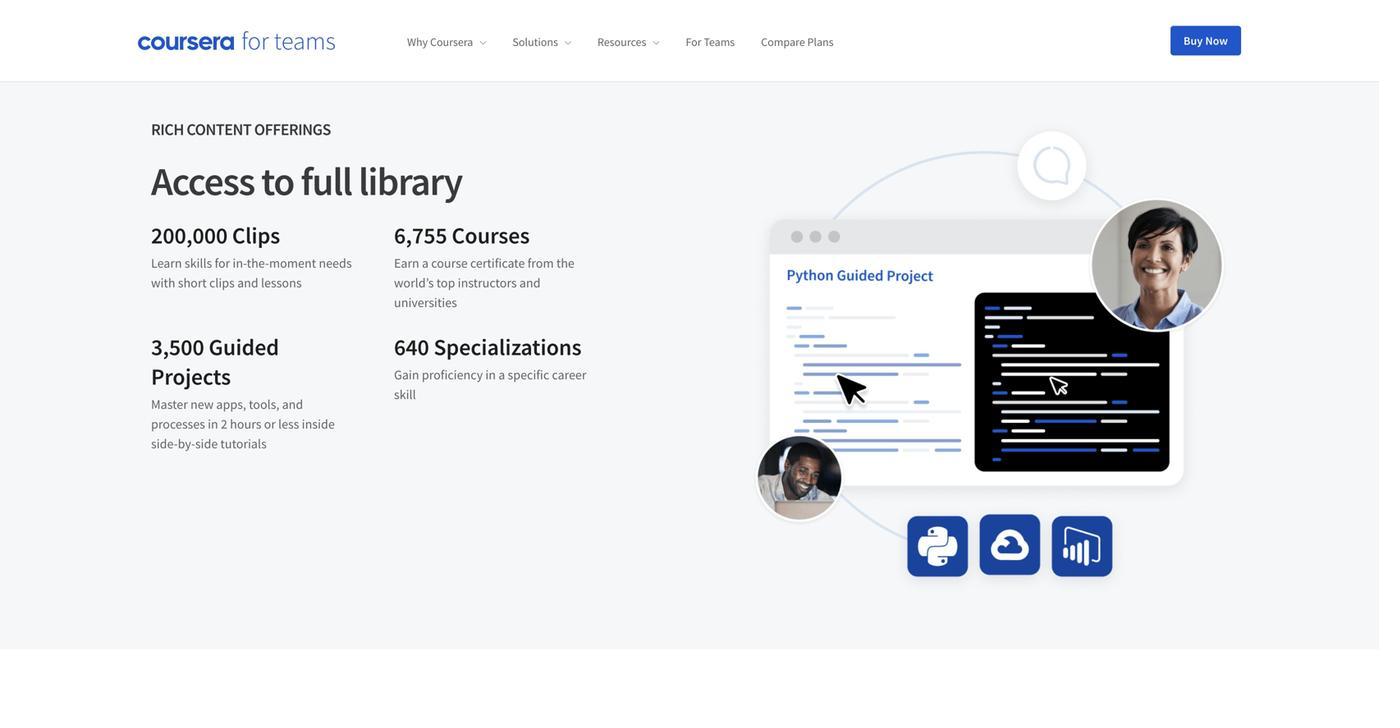 Task type: vqa. For each thing, say whether or not it's contained in the screenshot.
200,000 CLIPS LEARN SKILLS FOR IN-THE-MOMENT NEEDS WITH SHORT CLIPS AND LESSONS
yes



Task type: describe. For each thing, give the bounding box(es) containing it.
rich
[[151, 119, 184, 140]]

inside
[[302, 416, 335, 432]]

3,500 guided projects master new apps, tools, and processes in 2 hours or less inside side-by-side tutorials
[[151, 333, 335, 452]]

now
[[1206, 33, 1228, 48]]

640
[[394, 333, 429, 361]]

and inside 3,500 guided projects master new apps, tools, and processes in 2 hours or less inside side-by-side tutorials
[[282, 396, 303, 413]]

in-
[[233, 255, 247, 271]]

compare
[[761, 35, 805, 49]]

for
[[686, 35, 702, 49]]

new
[[190, 396, 214, 413]]

6,755
[[394, 221, 447, 250]]

coursera
[[430, 35, 473, 49]]

certificate
[[470, 255, 525, 271]]

gain
[[394, 367, 419, 383]]

courses
[[452, 221, 530, 250]]

skills
[[185, 255, 212, 271]]

to
[[261, 156, 294, 206]]

side
[[195, 436, 218, 452]]

world's
[[394, 275, 434, 291]]

for teams
[[686, 35, 735, 49]]

less
[[278, 416, 299, 432]]

needs
[[319, 255, 352, 271]]

illustration of coursera's guided projects image
[[742, 117, 1228, 596]]

hours
[[230, 416, 261, 432]]

buy now button
[[1171, 26, 1242, 55]]

access
[[151, 156, 254, 206]]

coursera for teams image
[[138, 31, 335, 50]]

why coursera link
[[407, 35, 486, 49]]

and inside 200,000 clips learn skills for in-the-moment needs with short clips and lessons
[[237, 275, 258, 291]]

compare plans
[[761, 35, 834, 49]]

universities
[[394, 294, 457, 311]]

tutorials
[[220, 436, 267, 452]]

processes
[[151, 416, 205, 432]]

specializations
[[434, 333, 582, 361]]

2
[[221, 416, 227, 432]]

or
[[264, 416, 276, 432]]

solutions link
[[513, 35, 571, 49]]

why coursera
[[407, 35, 473, 49]]

moment
[[269, 255, 316, 271]]

buy now
[[1184, 33, 1228, 48]]

why
[[407, 35, 428, 49]]

clips
[[209, 275, 235, 291]]

library
[[358, 156, 462, 206]]

3,500
[[151, 333, 204, 361]]

compare plans link
[[761, 35, 834, 49]]

640 specializations gain proficiency in a specific career skill
[[394, 333, 587, 403]]

solutions
[[513, 35, 558, 49]]

apps,
[[216, 396, 246, 413]]

resources link
[[598, 35, 660, 49]]

a inside 640 specializations gain proficiency in a specific career skill
[[499, 367, 505, 383]]

learn
[[151, 255, 182, 271]]

access to full library
[[151, 156, 462, 206]]

career
[[552, 367, 587, 383]]

proficiency
[[422, 367, 483, 383]]

buy
[[1184, 33, 1203, 48]]



Task type: locate. For each thing, give the bounding box(es) containing it.
side-
[[151, 436, 178, 452]]

200,000 clips learn skills for in-the-moment needs with short clips and lessons
[[151, 221, 352, 291]]

6,755 courses earn a course certificate from the world's top instructors and universities
[[394, 221, 575, 311]]

1 horizontal spatial a
[[499, 367, 505, 383]]

for
[[215, 255, 230, 271]]

lessons
[[261, 275, 302, 291]]

earn
[[394, 255, 419, 271]]

full
[[301, 156, 352, 206]]

skill
[[394, 386, 416, 403]]

specific
[[508, 367, 549, 383]]

instructors
[[458, 275, 517, 291]]

in left 2
[[208, 416, 218, 432]]

0 vertical spatial in
[[486, 367, 496, 383]]

0 horizontal spatial in
[[208, 416, 218, 432]]

resources
[[598, 35, 647, 49]]

0 vertical spatial a
[[422, 255, 429, 271]]

1 vertical spatial a
[[499, 367, 505, 383]]

a right earn
[[422, 255, 429, 271]]

guided
[[209, 333, 279, 361]]

content
[[187, 119, 251, 140]]

by-
[[178, 436, 195, 452]]

for teams link
[[686, 35, 735, 49]]

2 horizontal spatial and
[[520, 275, 541, 291]]

in inside 640 specializations gain proficiency in a specific career skill
[[486, 367, 496, 383]]

the-
[[247, 255, 269, 271]]

200,000
[[151, 221, 228, 250]]

from
[[528, 255, 554, 271]]

rich content offerings
[[151, 119, 331, 140]]

projects
[[151, 362, 231, 391]]

master
[[151, 396, 188, 413]]

clips
[[232, 221, 280, 250]]

in down specializations
[[486, 367, 496, 383]]

teams
[[704, 35, 735, 49]]

a inside 6,755 courses earn a course certificate from the world's top instructors and universities
[[422, 255, 429, 271]]

and
[[237, 275, 258, 291], [520, 275, 541, 291], [282, 396, 303, 413]]

and up less at the left bottom of page
[[282, 396, 303, 413]]

0 horizontal spatial a
[[422, 255, 429, 271]]

1 horizontal spatial and
[[282, 396, 303, 413]]

and down from
[[520, 275, 541, 291]]

with
[[151, 275, 175, 291]]

in inside 3,500 guided projects master new apps, tools, and processes in 2 hours or less inside side-by-side tutorials
[[208, 416, 218, 432]]

in
[[486, 367, 496, 383], [208, 416, 218, 432]]

and inside 6,755 courses earn a course certificate from the world's top instructors and universities
[[520, 275, 541, 291]]

1 horizontal spatial in
[[486, 367, 496, 383]]

a left specific
[[499, 367, 505, 383]]

course
[[431, 255, 468, 271]]

and down in-
[[237, 275, 258, 291]]

plans
[[808, 35, 834, 49]]

short
[[178, 275, 207, 291]]

tools,
[[249, 396, 280, 413]]

a
[[422, 255, 429, 271], [499, 367, 505, 383]]

top
[[437, 275, 455, 291]]

offerings
[[254, 119, 331, 140]]

1 vertical spatial in
[[208, 416, 218, 432]]

the
[[557, 255, 575, 271]]

0 horizontal spatial and
[[237, 275, 258, 291]]



